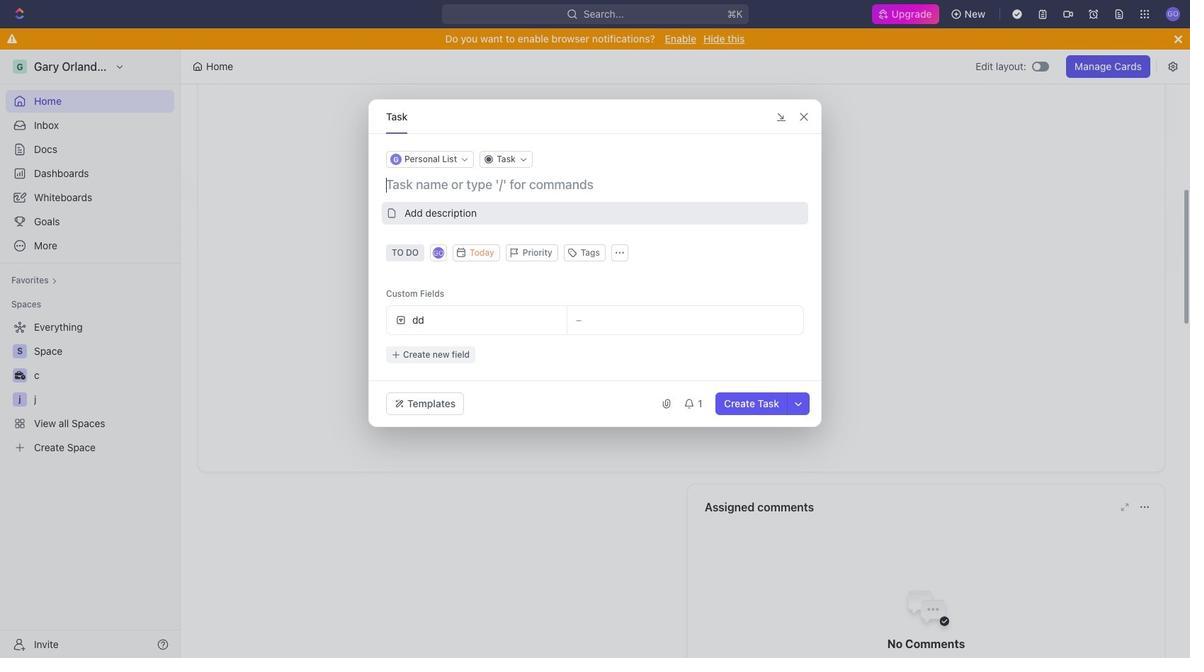 Task type: locate. For each thing, give the bounding box(es) containing it.
tree
[[6, 316, 174, 459]]

Task name or type '/' for commands text field
[[386, 176, 807, 193]]

dialog
[[368, 99, 822, 427]]



Task type: vqa. For each thing, say whether or not it's contained in the screenshot.
Project Description
no



Task type: describe. For each thing, give the bounding box(es) containing it.
tree inside sidebar navigation
[[6, 316, 174, 459]]

sidebar navigation
[[0, 50, 181, 658]]

custom fields element
[[386, 305, 804, 363]]



